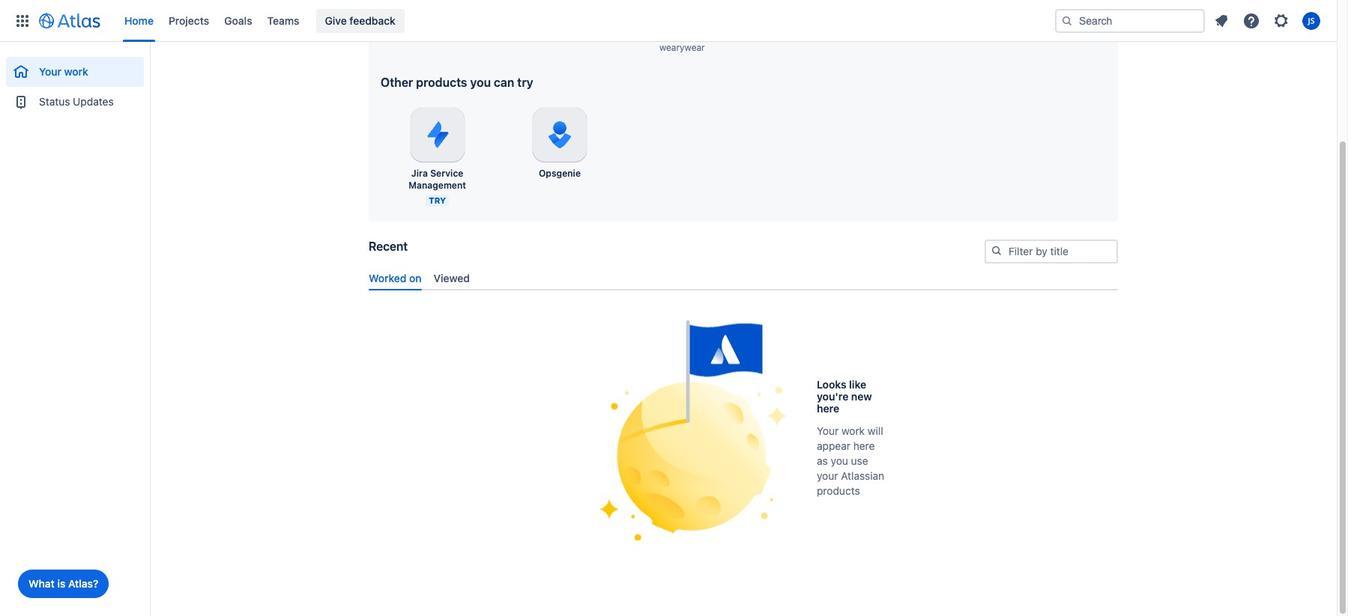 Task type: vqa. For each thing, say whether or not it's contained in the screenshot.
Search projects image
no



Task type: locate. For each thing, give the bounding box(es) containing it.
banner
[[0, 0, 1337, 42]]

will
[[868, 425, 883, 437]]

1 horizontal spatial management
[[653, 27, 711, 38]]

feedback
[[350, 14, 396, 27]]

group containing your work
[[6, 42, 144, 121]]

0 vertical spatial your
[[39, 65, 61, 78]]

here
[[817, 402, 839, 415], [853, 440, 875, 452]]

jira inside jira service management try
[[411, 168, 428, 179]]

1 vertical spatial products
[[817, 485, 860, 497]]

what
[[28, 578, 55, 591]]

products right other
[[416, 76, 467, 89]]

here down looks
[[817, 402, 839, 415]]

teams link
[[263, 9, 304, 33]]

your
[[817, 470, 838, 482]]

your up appear at the right
[[817, 425, 839, 437]]

here for you're
[[817, 402, 839, 415]]

1 vertical spatial here
[[853, 440, 875, 452]]

1 horizontal spatial products
[[817, 485, 860, 497]]

0 vertical spatial here
[[817, 402, 839, 415]]

1 vertical spatial management
[[409, 180, 466, 191]]

as
[[817, 455, 828, 467]]

banner containing home
[[0, 0, 1337, 42]]

your inside your work will appear here as you use your atlassian products
[[817, 425, 839, 437]]

trello link
[[383, 0, 492, 48]]

jira
[[661, 15, 678, 26], [411, 168, 428, 179]]

your work will appear here as you use your atlassian products
[[817, 425, 884, 497]]

tab list
[[363, 266, 1124, 291]]

looks like you're new here
[[817, 378, 872, 415]]

you down appear at the right
[[831, 455, 848, 467]]

give feedback button
[[316, 9, 405, 33]]

0 horizontal spatial work
[[64, 65, 88, 78]]

here up use
[[853, 440, 875, 452]]

your for your work
[[39, 65, 61, 78]]

1 horizontal spatial wearywear link
[[750, 0, 859, 48]]

other products you can try
[[381, 76, 533, 89]]

1 horizontal spatial you
[[831, 455, 848, 467]]

home
[[124, 14, 154, 27]]

jira left service
[[411, 168, 428, 179]]

0 horizontal spatial jira
[[411, 168, 428, 179]]

work
[[64, 65, 88, 78], [842, 425, 865, 437]]

Filter by title field
[[986, 241, 1117, 262]]

atlassian
[[841, 470, 884, 482]]

on
[[409, 272, 422, 285]]

opsgenie
[[539, 168, 581, 179]]

here inside looks like you're new here
[[817, 402, 839, 415]]

0 horizontal spatial wearywear
[[537, 30, 583, 41]]

you inside your work will appear here as you use your atlassian products
[[831, 455, 848, 467]]

1 vertical spatial jira
[[411, 168, 428, 179]]

your up status
[[39, 65, 61, 78]]

management down work
[[653, 27, 711, 38]]

notifications image
[[1213, 12, 1231, 30]]

1 horizontal spatial your
[[817, 425, 839, 437]]

you left "can"
[[470, 76, 491, 89]]

management up try
[[409, 180, 466, 191]]

worked
[[369, 272, 407, 285]]

goals
[[224, 14, 252, 27]]

jira work management wearywear
[[653, 15, 711, 53]]

discovery image
[[600, 321, 787, 541]]

0 vertical spatial management
[[653, 27, 711, 38]]

work up status updates
[[64, 65, 88, 78]]

group
[[6, 42, 144, 121]]

your inside group
[[39, 65, 61, 78]]

status updates link
[[6, 87, 144, 117]]

management for service
[[409, 180, 466, 191]]

work
[[680, 15, 703, 26]]

0 horizontal spatial management
[[409, 180, 466, 191]]

you
[[470, 76, 491, 89], [831, 455, 848, 467]]

wearywear
[[537, 30, 583, 41], [782, 30, 827, 41], [659, 42, 705, 53]]

0 vertical spatial jira
[[661, 15, 678, 26]]

work inside your work will appear here as you use your atlassian products
[[842, 425, 865, 437]]

0 horizontal spatial here
[[817, 402, 839, 415]]

use
[[851, 455, 868, 467]]

jira inside jira work management wearywear
[[661, 15, 678, 26]]

updates
[[73, 95, 114, 108]]

wearywear link
[[505, 0, 614, 48], [750, 0, 859, 48]]

work left will at the right bottom of page
[[842, 425, 865, 437]]

your
[[39, 65, 61, 78], [817, 425, 839, 437]]

account image
[[1302, 12, 1320, 30]]

jira left work
[[661, 15, 678, 26]]

1 horizontal spatial jira
[[661, 15, 678, 26]]

1 vertical spatial work
[[842, 425, 865, 437]]

management
[[653, 27, 711, 38], [409, 180, 466, 191]]

products down your
[[817, 485, 860, 497]]

opsgenie link
[[505, 102, 614, 186]]

0 horizontal spatial products
[[416, 76, 467, 89]]

1 vertical spatial your
[[817, 425, 839, 437]]

your for your work will appear here as you use your atlassian products
[[817, 425, 839, 437]]

products
[[416, 76, 467, 89], [817, 485, 860, 497]]

appear
[[817, 440, 851, 452]]

1 vertical spatial you
[[831, 455, 848, 467]]

give feedback
[[325, 14, 396, 27]]

2 wearywear link from the left
[[750, 0, 859, 48]]

0 horizontal spatial you
[[470, 76, 491, 89]]

0 vertical spatial work
[[64, 65, 88, 78]]

1 horizontal spatial wearywear
[[659, 42, 705, 53]]

0 horizontal spatial your
[[39, 65, 61, 78]]

like
[[849, 378, 866, 391]]

management for work
[[653, 27, 711, 38]]

status updates
[[39, 95, 114, 108]]

1 horizontal spatial here
[[853, 440, 875, 452]]

here inside your work will appear here as you use your atlassian products
[[853, 440, 875, 452]]

what is atlas? button
[[18, 570, 109, 599]]

2 horizontal spatial wearywear
[[782, 30, 827, 41]]

0 horizontal spatial wearywear link
[[505, 0, 614, 48]]

wearywear inside jira work management wearywear
[[659, 42, 705, 53]]

administration link
[[995, 0, 1104, 33]]

administration
[[1017, 15, 1082, 26]]

switch to... image
[[13, 12, 31, 30]]

1 horizontal spatial work
[[842, 425, 865, 437]]

home link
[[120, 9, 158, 33]]



Task type: describe. For each thing, give the bounding box(es) containing it.
search image
[[991, 245, 1003, 257]]

projects
[[169, 14, 209, 27]]

tab list containing worked on
[[363, 266, 1124, 291]]

top element
[[9, 0, 1055, 42]]

jira for service
[[411, 168, 428, 179]]

jira service management try
[[409, 168, 466, 205]]

try
[[429, 196, 446, 205]]

0 vertical spatial you
[[470, 76, 491, 89]]

help icon image
[[1243, 12, 1261, 30]]

other
[[381, 76, 413, 89]]

settings image
[[1273, 12, 1290, 30]]

1 wearywear link from the left
[[505, 0, 614, 48]]

give
[[325, 14, 347, 27]]

new
[[851, 390, 872, 403]]

wearywear for 2nd 'wearywear' link from the left
[[782, 30, 827, 41]]

work for your work will appear here as you use your atlassian products
[[842, 425, 865, 437]]

Search field
[[1055, 9, 1205, 33]]

atlas?
[[68, 578, 98, 591]]

viewed
[[434, 272, 470, 285]]

your work
[[39, 65, 88, 78]]

looks
[[817, 378, 847, 391]]

is
[[57, 578, 65, 591]]

goals link
[[220, 9, 257, 33]]

your work link
[[6, 57, 144, 87]]

here for will
[[853, 440, 875, 452]]

recent
[[369, 240, 408, 253]]

worked on
[[369, 272, 422, 285]]

teams
[[267, 14, 299, 27]]

projects link
[[164, 9, 214, 33]]

work for your work
[[64, 65, 88, 78]]

service
[[430, 168, 463, 179]]

can
[[494, 76, 514, 89]]

what is atlas?
[[28, 578, 98, 591]]

0 vertical spatial products
[[416, 76, 467, 89]]

status
[[39, 95, 70, 108]]

trello
[[426, 30, 449, 41]]

you're
[[817, 390, 849, 403]]

wearywear for 1st 'wearywear' link from left
[[537, 30, 583, 41]]

try
[[517, 76, 533, 89]]

jira for work
[[661, 15, 678, 26]]

products inside your work will appear here as you use your atlassian products
[[817, 485, 860, 497]]

search image
[[1061, 15, 1073, 27]]



